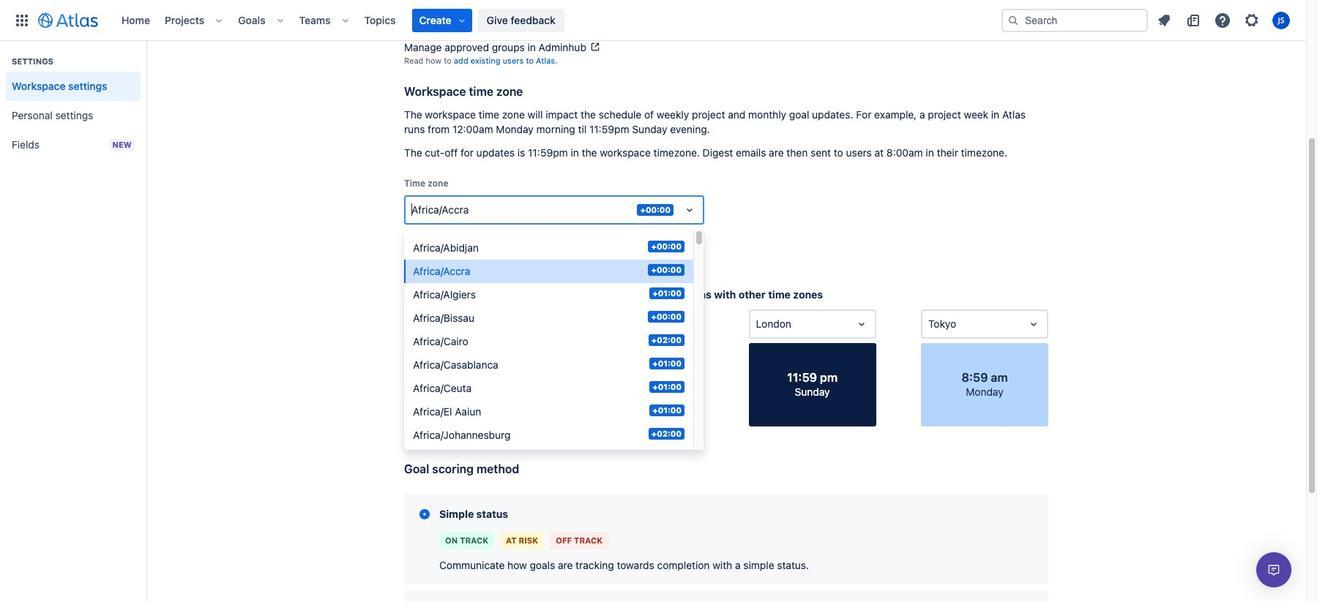 Task type: describe. For each thing, give the bounding box(es) containing it.
this
[[555, 231, 569, 241]]

verified
[[453, 23, 482, 33]]

approved for groups
[[445, 41, 489, 53]]

projects
[[165, 14, 204, 26]]

1 vertical spatial domains
[[591, 23, 623, 33]]

top element
[[9, 0, 1002, 41]]

banner containing home
[[0, 0, 1306, 41]]

aaiun
[[455, 406, 481, 418]]

workspace settings
[[12, 80, 107, 92]]

is
[[518, 146, 525, 159]]

workspace inside the workspace time zone will impact the schedule of weekly project and monthly goal updates. for example, a project week in atlas runs from 12:00am monday morning til 11:59pm sunday evening.
[[425, 108, 476, 121]]

london
[[756, 318, 791, 330]]

8:59 am monday
[[962, 371, 1008, 398]]

sunday inside the workspace time zone will impact the schedule of weekly project and monthly goal updates. for example, a project week in atlas runs from 12:00am monday morning til 11:59pm sunday evening.
[[632, 123, 667, 135]]

existing
[[471, 56, 500, 65]]

0 vertical spatial africa/accra
[[412, 204, 469, 216]]

2 vertical spatial users
[[521, 231, 542, 241]]

read how to add existing users to atlas.
[[404, 56, 558, 65]]

simple
[[439, 508, 474, 521]]

these
[[567, 23, 589, 33]]

workspace settings link
[[6, 72, 141, 101]]

at risk
[[506, 536, 538, 545]]

0 horizontal spatial to
[[444, 56, 452, 65]]

the workspace time zone will impact the schedule of weekly project and monthly goal updates. for example, a project week in atlas runs from 12:00am monday morning til 11:59pm sunday evening.
[[404, 108, 1026, 135]]

0 vertical spatial off
[[445, 146, 458, 159]]

adminhub for domains
[[546, 9, 593, 21]]

changes
[[404, 231, 438, 241]]

evening.
[[670, 123, 710, 135]]

here's how the 11:59pm sunday cut off in africa/accra aligns with other time zones
[[404, 288, 823, 301]]

0 horizontal spatial for
[[461, 146, 474, 159]]

manage for manage approved groups in adminhub
[[404, 41, 442, 53]]

home link
[[117, 8, 154, 32]]

am
[[991, 371, 1008, 384]]

all
[[510, 231, 519, 241]]

save button
[[404, 248, 445, 272]]

workspace for workspace settings
[[12, 80, 66, 92]]

track for off track
[[574, 536, 603, 545]]

open image for 7:59 pm
[[680, 316, 698, 333]]

digest
[[703, 146, 733, 159]]

0 vertical spatial time
[[469, 85, 494, 98]]

time inside the workspace time zone will impact the schedule of weekly project and monthly goal updates. for example, a project week in atlas runs from 12:00am monday morning til 11:59pm sunday evening.
[[479, 108, 499, 121]]

settings
[[12, 56, 53, 66]]

africa/el aaiun
[[413, 406, 481, 418]]

switch to... image
[[13, 11, 31, 29]]

with left "other"
[[714, 288, 736, 301]]

account image
[[1273, 11, 1290, 29]]

0 vertical spatial zone
[[496, 85, 523, 98]]

0 horizontal spatial a
[[735, 559, 741, 572]]

other
[[739, 288, 766, 301]]

impact
[[546, 108, 578, 121]]

anyone
[[404, 23, 433, 33]]

an external link image
[[589, 41, 601, 53]]

0 vertical spatial users
[[503, 56, 524, 65]]

sent
[[811, 146, 831, 159]]

aligns
[[681, 288, 712, 301]]

1 vertical spatial the
[[582, 146, 597, 159]]

monday inside the workspace time zone will impact the schedule of weekly project and monthly goal updates. for example, a project week in atlas runs from 12:00am monday morning til 11:59pm sunday evening.
[[496, 123, 534, 135]]

africa/abidjan
[[413, 242, 479, 254]]

goals
[[530, 559, 555, 572]]

cancel button
[[451, 248, 502, 272]]

0 vertical spatial domains
[[492, 9, 532, 21]]

open intercom messenger image
[[1265, 562, 1283, 579]]

group containing workspace settings
[[6, 41, 141, 164]]

los
[[412, 318, 428, 330]]

off track
[[556, 536, 603, 545]]

how for goals
[[508, 559, 527, 572]]

read
[[404, 56, 424, 65]]

open image
[[853, 316, 870, 333]]

1 vertical spatial africa/accra
[[413, 265, 470, 277]]

feedback
[[511, 14, 556, 26]]

africa/algiers
[[413, 288, 476, 301]]

new
[[112, 140, 132, 149]]

save
[[413, 253, 436, 266]]

in right the cut
[[605, 288, 614, 301]]

projects link
[[160, 8, 209, 32]]

on track
[[445, 536, 488, 545]]

with left simple
[[713, 559, 732, 572]]

email
[[484, 23, 505, 33]]

for
[[856, 108, 872, 121]]

zones
[[793, 288, 823, 301]]

tracking
[[576, 559, 614, 572]]

7:59 pm sunday
[[617, 371, 663, 398]]

4:59
[[444, 371, 471, 384]]

pm for 11:59 pm
[[820, 371, 838, 384]]

can
[[626, 23, 639, 33]]

africa/bissau
[[413, 312, 474, 324]]

1 horizontal spatial for
[[497, 231, 508, 241]]

add
[[454, 56, 468, 65]]

2 project from the left
[[928, 108, 961, 121]]

here's
[[404, 288, 438, 301]]

zone inside the workspace time zone will impact the schedule of weekly project and monthly goal updates. for example, a project week in atlas runs from 12:00am monday morning til 11:59pm sunday evening.
[[502, 108, 525, 121]]

topics
[[364, 14, 396, 26]]

their
[[937, 146, 958, 159]]

africa/johannesburg
[[413, 429, 511, 442]]

in down addresses
[[528, 41, 536, 53]]

weekly
[[657, 108, 689, 121]]

addresses
[[507, 23, 547, 33]]

atlas
[[1002, 108, 1026, 121]]

give
[[487, 14, 508, 26]]

sunday for 11:59 pm
[[795, 386, 830, 398]]

africa/casablanca
[[413, 359, 498, 371]]

the for the cut-off for updates is 11:59pm in the workspace timezone. digest emails are then sent to users at 8:00am in their timezone.
[[404, 146, 422, 159]]

1 horizontal spatial to
[[526, 56, 534, 65]]

11:59 pm sunday
[[787, 371, 838, 398]]

from
[[428, 123, 450, 135]]

8:59
[[962, 371, 988, 384]]

sunday left the cut
[[529, 288, 566, 301]]

+01:00 for africa/ceuta
[[653, 382, 682, 392]]

search image
[[1008, 14, 1019, 26]]

africa/ceuta
[[413, 382, 472, 395]]

1 timezone. from the left
[[654, 146, 700, 159]]

in inside the workspace time zone will impact the schedule of weekly project and monthly goal updates. for example, a project week in atlas runs from 12:00am monday morning til 11:59pm sunday evening.
[[991, 108, 1000, 121]]

approved for domains
[[445, 9, 489, 21]]

updates
[[476, 146, 515, 159]]

groups
[[492, 41, 525, 53]]



Task type: vqa. For each thing, say whether or not it's contained in the screenshot.


Task type: locate. For each thing, give the bounding box(es) containing it.
0 vertical spatial will
[[528, 108, 543, 121]]

with right anyone
[[435, 23, 451, 33]]

1 vertical spatial workspace
[[600, 146, 651, 159]]

the down til
[[582, 146, 597, 159]]

+02:00 down 7:59 pm sunday
[[652, 429, 682, 439]]

+02:00
[[652, 335, 682, 345], [652, 429, 682, 439]]

monthly
[[748, 108, 786, 121]]

domains
[[492, 9, 532, 21], [591, 23, 623, 33]]

pm inside 7:59 pm sunday
[[645, 371, 663, 384]]

settings inside workspace settings 'link'
[[68, 80, 107, 92]]

communicate
[[439, 559, 505, 572]]

manage inside manage approved domains in adminhub anyone with verified email addresses with these domains can
[[404, 9, 442, 21]]

then
[[787, 146, 808, 159]]

at
[[506, 536, 517, 545]]

2 +01:00 from the top
[[653, 359, 682, 368]]

the
[[581, 108, 596, 121], [582, 146, 597, 159], [464, 288, 480, 301]]

2 vertical spatial zone
[[428, 178, 448, 189]]

1 horizontal spatial are
[[769, 146, 784, 159]]

2 vertical spatial how
[[508, 559, 527, 572]]

adminhub inside manage approved domains in adminhub anyone with verified email addresses with these domains can
[[546, 9, 593, 21]]

africa/accra down time zone
[[412, 204, 469, 216]]

0 vertical spatial manage
[[404, 9, 442, 21]]

of left "this"
[[545, 231, 552, 241]]

Search field
[[1002, 8, 1148, 32]]

1 vertical spatial settings
[[55, 109, 93, 122]]

1 horizontal spatial track
[[574, 536, 603, 545]]

how up africa/bissau
[[440, 288, 461, 301]]

0 vertical spatial a
[[920, 108, 925, 121]]

timezone. right their
[[961, 146, 1008, 159]]

1 vertical spatial 11:59pm
[[528, 146, 568, 159]]

2 vertical spatial time
[[768, 288, 791, 301]]

how left goals
[[508, 559, 527, 572]]

settings image
[[1243, 11, 1261, 29]]

to left atlas.
[[526, 56, 534, 65]]

a
[[920, 108, 925, 121], [735, 559, 741, 572]]

africa/cairo
[[413, 335, 468, 348]]

sunday down 4:59
[[450, 386, 485, 398]]

time
[[469, 85, 494, 98], [479, 108, 499, 121], [768, 288, 791, 301]]

pm inside 4:59 pm sunday
[[474, 371, 491, 384]]

open image
[[681, 201, 699, 219], [680, 316, 698, 333], [1025, 316, 1043, 333]]

give feedback
[[487, 14, 556, 26]]

7:59
[[617, 371, 643, 384]]

1 horizontal spatial domains
[[591, 23, 623, 33]]

zone
[[496, 85, 523, 98], [502, 108, 525, 121], [428, 178, 448, 189]]

of left weekly
[[644, 108, 654, 121]]

1 horizontal spatial project
[[928, 108, 961, 121]]

off
[[556, 536, 572, 545]]

the left cut- at the top of page
[[404, 146, 422, 159]]

how for to
[[426, 56, 442, 65]]

0 vertical spatial are
[[769, 146, 784, 159]]

project left week
[[928, 108, 961, 121]]

time down read how to add existing users to atlas.
[[469, 85, 494, 98]]

be
[[455, 231, 465, 241]]

2 vertical spatial africa/accra
[[616, 288, 679, 301]]

2 track from the left
[[574, 536, 603, 545]]

0 vertical spatial how
[[426, 56, 442, 65]]

adminhub up these
[[546, 9, 593, 21]]

applied
[[467, 231, 495, 241]]

goals link
[[234, 8, 270, 32]]

1 vertical spatial the
[[404, 146, 422, 159]]

11:59pm inside the workspace time zone will impact the schedule of weekly project and monthly goal updates. for example, a project week in atlas runs from 12:00am monday morning til 11:59pm sunday evening.
[[589, 123, 629, 135]]

monday inside the 8:59 am monday
[[966, 386, 1004, 398]]

users down groups
[[503, 56, 524, 65]]

in down til
[[571, 146, 579, 159]]

1 vertical spatial how
[[440, 288, 461, 301]]

+02:00 for africa/cairo
[[652, 335, 682, 345]]

how right read at the top of the page
[[426, 56, 442, 65]]

off
[[445, 146, 458, 159], [588, 288, 602, 301]]

0 horizontal spatial domains
[[492, 9, 532, 21]]

0 horizontal spatial are
[[558, 559, 573, 572]]

2 horizontal spatial 11:59pm
[[589, 123, 629, 135]]

pm right 11:59
[[820, 371, 838, 384]]

+02:00 for africa/johannesburg
[[652, 429, 682, 439]]

1 horizontal spatial off
[[588, 288, 602, 301]]

12:00am
[[453, 123, 493, 135]]

sunday down 11:59
[[795, 386, 830, 398]]

0 vertical spatial the
[[404, 108, 422, 121]]

zone right time
[[428, 178, 448, 189]]

create button
[[412, 8, 472, 32]]

open image for 8:59 am
[[1025, 316, 1043, 333]]

0 vertical spatial adminhub
[[546, 9, 593, 21]]

adminhub for groups
[[539, 41, 586, 53]]

0 vertical spatial settings
[[68, 80, 107, 92]]

pm right 7:59
[[645, 371, 663, 384]]

1 track from the left
[[460, 536, 488, 545]]

a left simple
[[735, 559, 741, 572]]

0 vertical spatial for
[[461, 146, 474, 159]]

3 +01:00 from the top
[[653, 382, 682, 392]]

0 horizontal spatial 11:59pm
[[483, 288, 526, 301]]

in left their
[[926, 146, 934, 159]]

timezone.
[[654, 146, 700, 159], [961, 146, 1008, 159]]

1 approved from the top
[[445, 9, 489, 21]]

workspace
[[12, 80, 66, 92], [404, 85, 466, 98]]

simple status
[[439, 508, 508, 521]]

approved up "add"
[[445, 41, 489, 53]]

workspace time zone
[[404, 85, 523, 98]]

1 +01:00 from the top
[[653, 288, 682, 298]]

time up 12:00am
[[479, 108, 499, 121]]

in left atlas
[[991, 108, 1000, 121]]

0 horizontal spatial monday
[[496, 123, 534, 135]]

the up til
[[581, 108, 596, 121]]

0 vertical spatial monday
[[496, 123, 534, 135]]

the up runs
[[404, 108, 422, 121]]

simple
[[743, 559, 774, 572]]

settings
[[68, 80, 107, 92], [55, 109, 93, 122]]

topics link
[[360, 8, 400, 32]]

time
[[404, 178, 425, 189]]

0 vertical spatial 11:59pm
[[589, 123, 629, 135]]

to right sent
[[834, 146, 843, 159]]

1 horizontal spatial a
[[920, 108, 925, 121]]

1 vertical spatial of
[[545, 231, 552, 241]]

1 vertical spatial monday
[[966, 386, 1004, 398]]

africa/accra up africa/algiers
[[413, 265, 470, 277]]

3 pm from the left
[[820, 371, 838, 384]]

track right off in the bottom left of the page
[[574, 536, 603, 545]]

adminhub
[[546, 9, 593, 21], [539, 41, 586, 53]]

1 vertical spatial time
[[479, 108, 499, 121]]

settings down workspace settings 'link'
[[55, 109, 93, 122]]

pm right 4:59
[[474, 371, 491, 384]]

settings up personal settings link
[[68, 80, 107, 92]]

workspace down 'schedule'
[[600, 146, 651, 159]]

the inside the workspace time zone will impact the schedule of weekly project and monthly goal updates. for example, a project week in atlas runs from 12:00am monday morning til 11:59pm sunday evening.
[[581, 108, 596, 121]]

with left these
[[549, 23, 565, 33]]

1 vertical spatial adminhub
[[539, 41, 586, 53]]

1 vertical spatial manage
[[404, 41, 442, 53]]

+00:00
[[640, 205, 671, 215], [651, 242, 682, 251], [651, 265, 682, 275], [651, 312, 682, 321]]

1 +02:00 from the top
[[652, 335, 682, 345]]

on
[[445, 536, 458, 545]]

africa/accra left "aligns"
[[616, 288, 679, 301]]

sunday for 4:59 pm
[[450, 386, 485, 398]]

2 manage from the top
[[404, 41, 442, 53]]

0 horizontal spatial timezone.
[[654, 146, 700, 159]]

goal
[[404, 463, 429, 476]]

users right all
[[521, 231, 542, 241]]

will inside the workspace time zone will impact the schedule of weekly project and monthly goal updates. for example, a project week in atlas runs from 12:00am monday morning til 11:59pm sunday evening.
[[528, 108, 543, 121]]

create
[[419, 14, 451, 26]]

settings inside personal settings link
[[55, 109, 93, 122]]

personal settings
[[12, 109, 93, 122]]

are right goals
[[558, 559, 573, 572]]

teams link
[[295, 8, 335, 32]]

manage up anyone
[[404, 9, 442, 21]]

2 pm from the left
[[645, 371, 663, 384]]

0 horizontal spatial pm
[[474, 371, 491, 384]]

0 horizontal spatial off
[[445, 146, 458, 159]]

11:59pm down morning
[[528, 146, 568, 159]]

2 vertical spatial 11:59pm
[[483, 288, 526, 301]]

monday down 8:59
[[966, 386, 1004, 398]]

1 pm from the left
[[474, 371, 491, 384]]

0 horizontal spatial will
[[440, 231, 453, 241]]

week
[[964, 108, 989, 121]]

will up africa/abidjan
[[440, 231, 453, 241]]

sunday down weekly
[[632, 123, 667, 135]]

approved inside manage approved domains in adminhub anyone with verified email addresses with these domains can
[[445, 9, 489, 21]]

the inside the workspace time zone will impact the schedule of weekly project and monthly goal updates. for example, a project week in atlas runs from 12:00am monday morning til 11:59pm sunday evening.
[[404, 108, 422, 121]]

status
[[476, 508, 508, 521]]

goal scoring method
[[404, 463, 519, 476]]

to left "add"
[[444, 56, 452, 65]]

1 horizontal spatial will
[[528, 108, 543, 121]]

personal
[[12, 109, 53, 122]]

workspace for changes will be applied for all users of this workspace
[[571, 231, 612, 241]]

of
[[644, 108, 654, 121], [545, 231, 552, 241]]

zone down the add existing users to atlas. link
[[496, 85, 523, 98]]

11:59
[[787, 371, 817, 384]]

workspace right "this"
[[571, 231, 612, 241]]

+01:00 for africa/casablanca
[[653, 359, 682, 368]]

manage approved domains in adminhub link
[[404, 9, 608, 21]]

1 vertical spatial for
[[497, 231, 508, 241]]

how
[[426, 56, 442, 65], [440, 288, 461, 301], [508, 559, 527, 572]]

1 vertical spatial a
[[735, 559, 741, 572]]

+01:00 for africa/el aaiun
[[653, 406, 682, 415]]

method
[[477, 463, 519, 476]]

1 vertical spatial will
[[440, 231, 453, 241]]

at
[[875, 146, 884, 159]]

goals
[[238, 14, 266, 26]]

4:59 pm sunday
[[444, 371, 491, 398]]

banner
[[0, 0, 1306, 41]]

track for on track
[[460, 536, 488, 545]]

2 horizontal spatial pm
[[820, 371, 838, 384]]

None text field
[[756, 317, 759, 332]]

the down cancel button
[[464, 288, 480, 301]]

pm for 7:59 pm
[[645, 371, 663, 384]]

users
[[503, 56, 524, 65], [846, 146, 872, 159], [521, 231, 542, 241]]

changes will be applied for all users of this workspace
[[404, 231, 612, 241]]

1 vertical spatial approved
[[445, 41, 489, 53]]

users left at
[[846, 146, 872, 159]]

cut
[[569, 288, 585, 301]]

off right the cut
[[588, 288, 602, 301]]

time right "other"
[[768, 288, 791, 301]]

sunday inside 7:59 pm sunday
[[623, 386, 658, 398]]

2 timezone. from the left
[[961, 146, 1008, 159]]

track
[[460, 536, 488, 545], [574, 536, 603, 545]]

0 horizontal spatial project
[[692, 108, 725, 121]]

1 horizontal spatial pm
[[645, 371, 663, 384]]

are left then
[[769, 146, 784, 159]]

2 vertical spatial workspace
[[571, 231, 612, 241]]

help image
[[1214, 11, 1232, 29]]

1 vertical spatial +02:00
[[652, 429, 682, 439]]

project up evening.
[[692, 108, 725, 121]]

towards
[[617, 559, 654, 572]]

manage up read at the top of the page
[[404, 41, 442, 53]]

fields
[[12, 138, 40, 151]]

sunday down 7:59
[[623, 386, 658, 398]]

settings for personal settings
[[55, 109, 93, 122]]

a right example,
[[920, 108, 925, 121]]

for left all
[[497, 231, 508, 241]]

manage approved groups in adminhub link
[[404, 41, 601, 53]]

for down 12:00am
[[461, 146, 474, 159]]

0 vertical spatial +02:00
[[652, 335, 682, 345]]

sunday inside '11:59 pm sunday'
[[795, 386, 830, 398]]

1 vertical spatial are
[[558, 559, 573, 572]]

workspace up "from"
[[425, 108, 476, 121]]

sunday inside 4:59 pm sunday
[[450, 386, 485, 398]]

workspace down settings
[[12, 80, 66, 92]]

0 horizontal spatial of
[[545, 231, 552, 241]]

sunday for 7:59 pm
[[623, 386, 658, 398]]

angeles
[[431, 318, 469, 330]]

monday up 'is'
[[496, 123, 534, 135]]

status.
[[777, 559, 809, 572]]

0 horizontal spatial workspace
[[12, 80, 66, 92]]

project
[[692, 108, 725, 121], [928, 108, 961, 121]]

track right the on
[[460, 536, 488, 545]]

1 project from the left
[[692, 108, 725, 121]]

will up morning
[[528, 108, 543, 121]]

personal settings link
[[6, 101, 141, 130]]

for
[[461, 146, 474, 159], [497, 231, 508, 241]]

11:59pm down cancel button
[[483, 288, 526, 301]]

manage for manage approved domains in adminhub anyone with verified email addresses with these domains can
[[404, 9, 442, 21]]

completion
[[657, 559, 710, 572]]

to
[[444, 56, 452, 65], [526, 56, 534, 65], [834, 146, 843, 159]]

pm inside '11:59 pm sunday'
[[820, 371, 838, 384]]

of inside the workspace time zone will impact the schedule of weekly project and monthly goal updates. for example, a project week in atlas runs from 12:00am monday morning til 11:59pm sunday evening.
[[644, 108, 654, 121]]

1 manage from the top
[[404, 9, 442, 21]]

settings for workspace settings
[[68, 80, 107, 92]]

africa/accra
[[412, 204, 469, 216], [413, 265, 470, 277], [616, 288, 679, 301]]

til
[[578, 123, 587, 135]]

1 horizontal spatial of
[[644, 108, 654, 121]]

how for the
[[440, 288, 461, 301]]

+02:00 up 7:59 pm sunday
[[652, 335, 682, 345]]

2 vertical spatial the
[[464, 288, 480, 301]]

pm for 4:59 pm
[[474, 371, 491, 384]]

will
[[528, 108, 543, 121], [440, 231, 453, 241]]

give feedback button
[[478, 8, 564, 32]]

timezone. down evening.
[[654, 146, 700, 159]]

1 vertical spatial zone
[[502, 108, 525, 121]]

tokyo
[[928, 318, 956, 330]]

in up addresses
[[535, 9, 543, 21]]

1 vertical spatial off
[[588, 288, 602, 301]]

1 horizontal spatial workspace
[[404, 85, 466, 98]]

approved up "verified"
[[445, 9, 489, 21]]

0 vertical spatial the
[[581, 108, 596, 121]]

workspace for the cut-off for updates is 11:59pm in the workspace timezone. digest emails are then sent to users at 8:00am in their timezone.
[[600, 146, 651, 159]]

None text field
[[412, 203, 414, 217], [928, 317, 931, 332], [412, 203, 414, 217], [928, 317, 931, 332]]

off down "from"
[[445, 146, 458, 159]]

0 vertical spatial approved
[[445, 9, 489, 21]]

11:59pm
[[589, 123, 629, 135], [528, 146, 568, 159], [483, 288, 526, 301]]

2 +02:00 from the top
[[652, 429, 682, 439]]

0 vertical spatial workspace
[[425, 108, 476, 121]]

cut-
[[425, 146, 445, 159]]

1 the from the top
[[404, 108, 422, 121]]

workspace down read at the top of the page
[[404, 85, 466, 98]]

2 horizontal spatial to
[[834, 146, 843, 159]]

manage approved domains in adminhub anyone with verified email addresses with these domains can
[[404, 9, 642, 33]]

1 vertical spatial users
[[846, 146, 872, 159]]

africa/el
[[413, 406, 452, 418]]

the for the workspace time zone will impact the schedule of weekly project and monthly goal updates. for example, a project week in atlas runs from 12:00am monday morning til 11:59pm sunday evening.
[[404, 108, 422, 121]]

workspace for workspace time zone
[[404, 85, 466, 98]]

0 horizontal spatial track
[[460, 536, 488, 545]]

sunday
[[632, 123, 667, 135], [529, 288, 566, 301], [450, 386, 485, 398], [623, 386, 658, 398], [795, 386, 830, 398]]

adminhub up atlas.
[[539, 41, 586, 53]]

11:59pm down 'schedule'
[[589, 123, 629, 135]]

runs
[[404, 123, 425, 135]]

in inside manage approved domains in adminhub anyone with verified email addresses with these domains can
[[535, 9, 543, 21]]

communicate how goals are tracking towards completion with a simple status.
[[439, 559, 809, 572]]

0 vertical spatial of
[[644, 108, 654, 121]]

2 approved from the top
[[445, 41, 489, 53]]

the
[[404, 108, 422, 121], [404, 146, 422, 159]]

1 horizontal spatial monday
[[966, 386, 1004, 398]]

notifications image
[[1155, 11, 1173, 29]]

2 the from the top
[[404, 146, 422, 159]]

with
[[435, 23, 451, 33], [549, 23, 565, 33], [714, 288, 736, 301], [713, 559, 732, 572]]

home
[[122, 14, 150, 26]]

1 horizontal spatial 11:59pm
[[528, 146, 568, 159]]

1 horizontal spatial timezone.
[[961, 146, 1008, 159]]

+01:00 for africa/algiers
[[653, 288, 682, 298]]

zone up 'is'
[[502, 108, 525, 121]]

workspace inside 'link'
[[12, 80, 66, 92]]

4 +01:00 from the top
[[653, 406, 682, 415]]

a inside the workspace time zone will impact the schedule of weekly project and monthly goal updates. for example, a project week in atlas runs from 12:00am monday morning til 11:59pm sunday evening.
[[920, 108, 925, 121]]

group
[[6, 41, 141, 164]]



